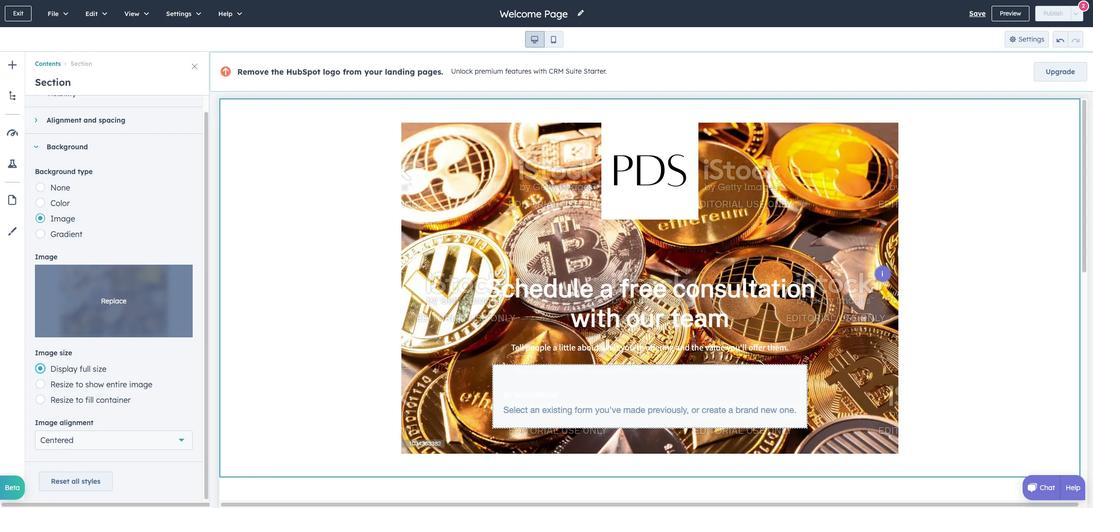 Task type: describe. For each thing, give the bounding box(es) containing it.
features
[[505, 67, 532, 76]]

save button
[[969, 8, 986, 19]]

upgrade link
[[1034, 62, 1087, 82]]

logo
[[323, 67, 340, 77]]

background type
[[35, 167, 93, 176]]

reset all styles
[[51, 478, 101, 486]]

exit link
[[5, 6, 32, 21]]

1 horizontal spatial settings
[[1019, 35, 1045, 44]]

fill
[[85, 396, 94, 405]]

upgrade
[[1046, 67, 1075, 76]]

to for fill
[[76, 396, 83, 405]]

1 vertical spatial help
[[1066, 484, 1081, 493]]

file
[[48, 10, 59, 17]]

2 group from the left
[[1053, 31, 1083, 48]]

entire
[[106, 380, 127, 390]]

alignment
[[47, 116, 81, 125]]

premium
[[475, 67, 503, 76]]

unlock
[[451, 67, 473, 76]]

beta button
[[0, 476, 25, 500]]

close image
[[192, 64, 198, 69]]

image
[[129, 380, 152, 390]]

caret image for alignment and spacing
[[35, 117, 37, 123]]

help button
[[208, 0, 249, 27]]

display full size
[[50, 365, 106, 374]]

caret image for visibility
[[35, 91, 37, 97]]

resize for resize to show entire image
[[50, 380, 73, 390]]

reset all styles button
[[39, 472, 113, 492]]

spacing
[[99, 116, 125, 125]]

landing
[[385, 67, 415, 77]]

full
[[80, 365, 91, 374]]

styles
[[81, 478, 101, 486]]

view
[[124, 10, 139, 17]]

file button
[[37, 0, 75, 27]]

image size
[[35, 349, 72, 358]]

centered button
[[35, 431, 193, 450]]

alignment and spacing button
[[25, 107, 193, 133]]

image up 'display'
[[35, 349, 58, 358]]

background for background
[[47, 143, 88, 151]]

remove the hubspot logo from your landing pages.
[[237, 67, 443, 77]]

unlock premium features with crm suite starter.
[[451, 67, 607, 76]]

hubspot
[[286, 67, 320, 77]]

view button
[[114, 0, 156, 27]]

container
[[96, 396, 131, 405]]

background button
[[25, 134, 193, 160]]

gradient
[[50, 230, 83, 239]]

edit
[[85, 10, 98, 17]]

reset
[[51, 478, 69, 486]]

starter.
[[584, 67, 607, 76]]

resize for resize to fill container
[[50, 396, 73, 405]]

preview
[[1000, 10, 1021, 17]]

1 vertical spatial section
[[35, 76, 71, 88]]

publish group
[[1035, 6, 1083, 21]]

to for show
[[76, 380, 83, 390]]

0 horizontal spatial settings button
[[156, 0, 208, 27]]

suite
[[566, 67, 582, 76]]

pages.
[[417, 67, 443, 77]]

the
[[271, 67, 284, 77]]



Task type: locate. For each thing, give the bounding box(es) containing it.
caret image left visibility
[[35, 91, 37, 97]]

replace
[[101, 297, 127, 306]]

settings
[[166, 10, 192, 17], [1019, 35, 1045, 44]]

navigation containing contents
[[25, 52, 210, 69]]

0 vertical spatial settings
[[166, 10, 192, 17]]

color
[[50, 199, 70, 208]]

1 horizontal spatial settings button
[[1005, 31, 1049, 48]]

group
[[525, 31, 563, 48], [1053, 31, 1083, 48]]

image up centered
[[35, 419, 58, 428]]

caret image inside alignment and spacing dropdown button
[[35, 117, 37, 123]]

1 vertical spatial caret image
[[35, 117, 37, 123]]

2 caret image from the top
[[35, 117, 37, 123]]

0 vertical spatial help
[[218, 10, 233, 17]]

0 horizontal spatial size
[[60, 349, 72, 358]]

navigation
[[25, 52, 210, 69]]

0 vertical spatial section
[[71, 60, 92, 68]]

1 resize from the top
[[50, 380, 73, 390]]

settings button
[[156, 0, 208, 27], [1005, 31, 1049, 48]]

1 group from the left
[[525, 31, 563, 48]]

resize down 'display'
[[50, 380, 73, 390]]

0 vertical spatial background
[[47, 143, 88, 151]]

1 vertical spatial settings button
[[1005, 31, 1049, 48]]

0 horizontal spatial group
[[525, 31, 563, 48]]

crm
[[549, 67, 564, 76]]

contents
[[35, 60, 61, 68]]

help inside button
[[218, 10, 233, 17]]

0 horizontal spatial settings
[[166, 10, 192, 17]]

image down color
[[50, 214, 75, 224]]

group up the with on the top of the page
[[525, 31, 563, 48]]

replace button
[[35, 265, 193, 338]]

resize to show entire image
[[50, 380, 152, 390]]

0 vertical spatial size
[[60, 349, 72, 358]]

to left show
[[76, 380, 83, 390]]

background for background type
[[35, 167, 76, 176]]

background
[[47, 143, 88, 151], [35, 167, 76, 176]]

resize up image alignment
[[50, 396, 73, 405]]

1 horizontal spatial help
[[1066, 484, 1081, 493]]

settings right view button at the top left of page
[[166, 10, 192, 17]]

size up 'display'
[[60, 349, 72, 358]]

1 to from the top
[[76, 380, 83, 390]]

exit
[[13, 10, 23, 17]]

0 vertical spatial to
[[76, 380, 83, 390]]

to left fill
[[76, 396, 83, 405]]

publish button
[[1035, 6, 1071, 21]]

group down publish group
[[1053, 31, 1083, 48]]

2
[[1082, 2, 1085, 9]]

size
[[60, 349, 72, 358], [93, 365, 106, 374]]

show
[[85, 380, 104, 390]]

None field
[[499, 7, 571, 20]]

resize
[[50, 380, 73, 390], [50, 396, 73, 405]]

1 vertical spatial resize
[[50, 396, 73, 405]]

edit button
[[75, 0, 114, 27]]

section
[[71, 60, 92, 68], [35, 76, 71, 88]]

help
[[218, 10, 233, 17], [1066, 484, 1081, 493]]

chat
[[1040, 484, 1055, 493]]

section right contents
[[71, 60, 92, 68]]

section button
[[61, 60, 92, 68]]

save
[[969, 9, 986, 18]]

remove
[[237, 67, 269, 77]]

to
[[76, 380, 83, 390], [76, 396, 83, 405]]

from
[[343, 67, 362, 77]]

centered
[[40, 436, 74, 446]]

1 horizontal spatial group
[[1053, 31, 1083, 48]]

0 vertical spatial resize
[[50, 380, 73, 390]]

0 horizontal spatial help
[[218, 10, 233, 17]]

size right the full
[[93, 365, 106, 374]]

caret image up caret icon
[[35, 117, 37, 123]]

image size element
[[35, 361, 193, 408]]

with
[[534, 67, 547, 76]]

1 vertical spatial settings
[[1019, 35, 1045, 44]]

caret image inside visibility dropdown button
[[35, 91, 37, 97]]

alignment and spacing
[[47, 116, 125, 125]]

visibility
[[47, 89, 76, 98]]

background inside dropdown button
[[47, 143, 88, 151]]

display
[[50, 365, 77, 374]]

background up the background type
[[47, 143, 88, 151]]

1 vertical spatial background
[[35, 167, 76, 176]]

contents button
[[35, 60, 61, 68]]

0 vertical spatial caret image
[[35, 91, 37, 97]]

image down gradient
[[35, 253, 58, 262]]

your
[[364, 67, 382, 77]]

and
[[84, 116, 97, 125]]

1 horizontal spatial size
[[93, 365, 106, 374]]

visibility button
[[25, 81, 193, 107]]

settings down preview button
[[1019, 35, 1045, 44]]

alignment
[[60, 419, 93, 428]]

1 vertical spatial size
[[93, 365, 106, 374]]

1 vertical spatial to
[[76, 396, 83, 405]]

2 to from the top
[[76, 396, 83, 405]]

section up visibility
[[35, 76, 71, 88]]

all
[[71, 478, 80, 486]]

type
[[78, 167, 93, 176]]

preview button
[[992, 6, 1029, 21]]

none
[[50, 183, 70, 193]]

image alignment
[[35, 419, 93, 428]]

0 vertical spatial settings button
[[156, 0, 208, 27]]

beta
[[5, 484, 20, 493]]

caret image
[[35, 91, 37, 97], [35, 117, 37, 123]]

image
[[50, 214, 75, 224], [35, 253, 58, 262], [35, 349, 58, 358], [35, 419, 58, 428]]

1 caret image from the top
[[35, 91, 37, 97]]

resize to fill container
[[50, 396, 131, 405]]

background up none
[[35, 167, 76, 176]]

2 resize from the top
[[50, 396, 73, 405]]

publish
[[1044, 10, 1063, 17]]

caret image
[[33, 146, 39, 148]]



Task type: vqa. For each thing, say whether or not it's contained in the screenshot.
Suite
yes



